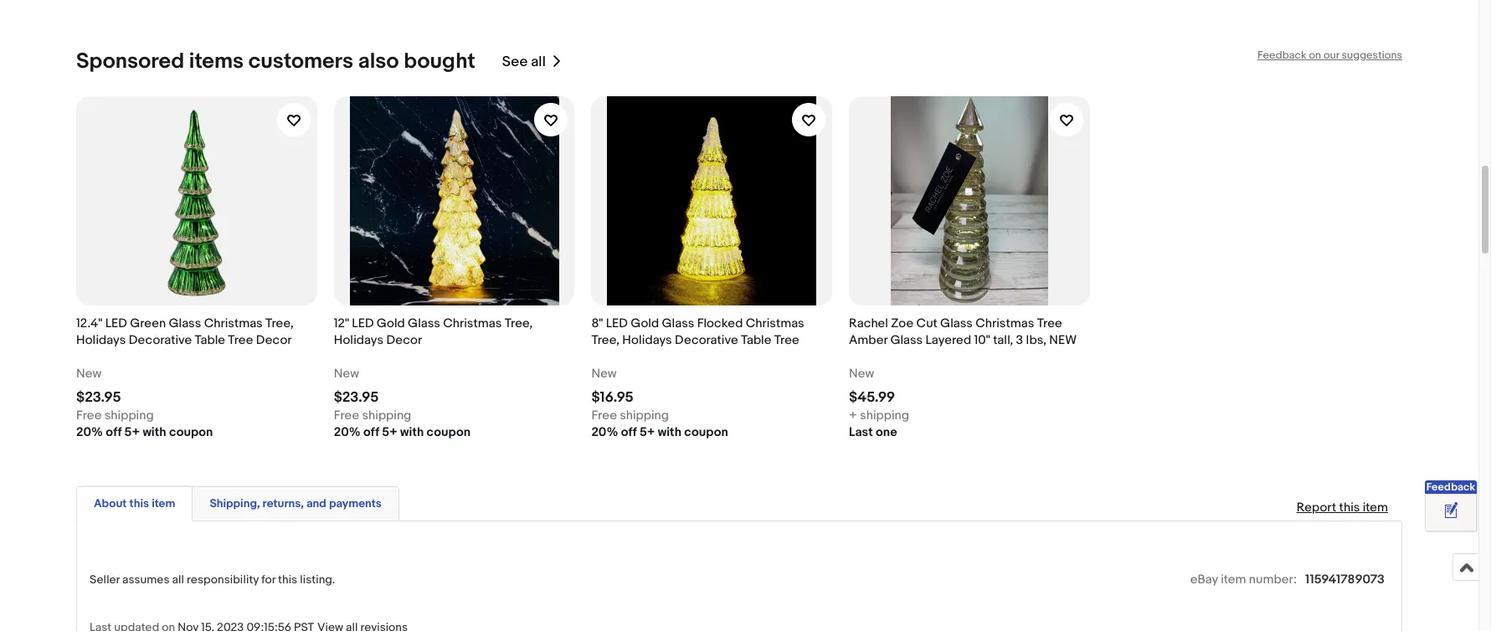 Task type: vqa. For each thing, say whether or not it's contained in the screenshot.
bottom REFUND
no



Task type: describe. For each thing, give the bounding box(es) containing it.
glass for decorative
[[169, 316, 201, 332]]

coupon for decor
[[427, 425, 471, 441]]

led for 12.4"
[[105, 316, 127, 332]]

amber
[[849, 333, 888, 348]]

$23.95 text field for 12.4" led green glass christmas tree, holidays decorative table tree decor
[[76, 389, 121, 406]]

$16.95
[[591, 389, 634, 406]]

tree inside the "8" led gold glass flocked christmas tree, holidays decorative table tree"
[[774, 333, 799, 348]]

number:
[[1249, 572, 1297, 588]]

last
[[849, 425, 873, 441]]

christmas inside the "8" led gold glass flocked christmas tree, holidays decorative table tree"
[[746, 316, 804, 332]]

new text field for $45.99
[[849, 366, 874, 383]]

about this item
[[94, 497, 175, 511]]

see all link
[[502, 49, 563, 75]]

report this item
[[1297, 500, 1388, 516]]

1 horizontal spatial all
[[531, 53, 546, 70]]

3
[[1016, 333, 1023, 348]]

christmas for 12" led gold glass christmas tree, holidays decor
[[443, 316, 502, 332]]

holidays inside the "8" led gold glass flocked christmas tree, holidays decorative table tree"
[[622, 333, 672, 348]]

tree inside rachel zoe cut glass christmas tree amber glass layered 10" tall, 3 lbs, new
[[1037, 316, 1062, 332]]

20% for 12.4" led green glass christmas tree, holidays decorative table tree decor
[[76, 425, 103, 441]]

decor inside 12.4" led green glass christmas tree, holidays decorative table tree decor
[[256, 333, 292, 348]]

10"
[[974, 333, 990, 348]]

holidays for 12"
[[334, 333, 384, 348]]

5+ for holidays
[[640, 425, 655, 441]]

+ shipping text field
[[849, 408, 909, 425]]

feedback for feedback on our suggestions
[[1258, 49, 1307, 62]]

led for 12"
[[352, 316, 374, 332]]

assumes
[[122, 573, 170, 587]]

tab list containing about this item
[[76, 483, 1402, 522]]

free shipping text field for $23.95
[[76, 408, 154, 425]]

new for 12" led gold glass christmas tree, holidays decor
[[334, 366, 359, 382]]

with for decorative
[[143, 425, 166, 441]]

this for about
[[129, 497, 149, 511]]

tree, inside the "8" led gold glass flocked christmas tree, holidays decorative table tree"
[[591, 333, 620, 348]]

tree, for 12.4" led green glass christmas tree, holidays decorative table tree decor
[[265, 316, 294, 332]]

decorative inside 12.4" led green glass christmas tree, holidays decorative table tree decor
[[129, 333, 192, 348]]

free for 12.4" led green glass christmas tree, holidays decorative table tree decor
[[76, 408, 102, 424]]

new for 12.4" led green glass christmas tree, holidays decorative table tree decor
[[76, 366, 102, 382]]

ebay item number: 115941789073
[[1190, 572, 1385, 588]]

Free shipping text field
[[334, 408, 411, 425]]

lbs,
[[1026, 333, 1047, 348]]

decor inside 12" led gold glass christmas tree, holidays decor
[[386, 333, 422, 348]]

free for 12" led gold glass christmas tree, holidays decor
[[334, 408, 359, 424]]

report
[[1297, 500, 1337, 516]]

one
[[876, 425, 897, 441]]

115941789073
[[1305, 572, 1385, 588]]

listing.
[[300, 573, 335, 587]]

seller assumes all responsibility for this listing.
[[90, 573, 335, 587]]

8"
[[591, 316, 603, 332]]

feedback on our suggestions link
[[1258, 49, 1402, 62]]

glass for glass
[[940, 316, 973, 332]]

green
[[130, 316, 166, 332]]

feedback on our suggestions
[[1258, 49, 1402, 62]]

customers
[[248, 49, 353, 75]]

new text field for $23.95
[[334, 366, 359, 383]]

shipping, returns, and payments
[[210, 497, 382, 511]]

5+ for decor
[[382, 425, 398, 441]]

item for report this item
[[1363, 500, 1388, 516]]

1 horizontal spatial this
[[278, 573, 297, 587]]

gold for $23.95
[[377, 316, 405, 332]]

$23.95 for 12.4" led green glass christmas tree, holidays decorative table tree decor
[[76, 389, 121, 406]]

sponsored items customers also bought
[[76, 49, 475, 75]]

feedback for feedback
[[1426, 481, 1476, 494]]

glass for holidays
[[662, 316, 694, 332]]

about this item button
[[94, 496, 175, 512]]

for
[[261, 573, 275, 587]]

coupon for decorative
[[169, 425, 213, 441]]

shipping for glass
[[860, 408, 909, 424]]

20% for 12" led gold glass christmas tree, holidays decor
[[334, 425, 361, 441]]

off for decorative
[[106, 425, 122, 441]]

new for 8" led gold glass flocked christmas tree, holidays decorative table tree
[[591, 366, 617, 382]]

$45.99
[[849, 389, 895, 406]]

payments
[[329, 497, 382, 511]]

glass down zoe
[[890, 333, 923, 348]]

tree inside 12.4" led green glass christmas tree, holidays decorative table tree decor
[[228, 333, 253, 348]]



Task type: locate. For each thing, give the bounding box(es) containing it.
3 new from the left
[[591, 366, 617, 382]]

gold for $16.95
[[631, 316, 659, 332]]

shipping,
[[210, 497, 260, 511]]

tree, inside 12.4" led green glass christmas tree, holidays decorative table tree decor
[[265, 316, 294, 332]]

20%
[[76, 425, 103, 441], [334, 425, 361, 441], [591, 425, 618, 441]]

1 horizontal spatial 5+
[[382, 425, 398, 441]]

tree,
[[265, 316, 294, 332], [505, 316, 533, 332], [591, 333, 620, 348]]

item right ebay at bottom
[[1221, 572, 1246, 588]]

1 horizontal spatial coupon
[[427, 425, 471, 441]]

2 shipping from the left
[[362, 408, 411, 424]]

0 horizontal spatial gold
[[377, 316, 405, 332]]

3 new text field from the left
[[849, 366, 874, 383]]

led inside the "8" led gold glass flocked christmas tree, holidays decorative table tree"
[[606, 316, 628, 332]]

0 horizontal spatial with
[[143, 425, 166, 441]]

decorative down flocked
[[675, 333, 738, 348]]

2 with from the left
[[400, 425, 424, 441]]

new text field up $16.95 text box
[[591, 366, 617, 383]]

1 horizontal spatial $23.95
[[334, 389, 379, 406]]

tree
[[1037, 316, 1062, 332], [228, 333, 253, 348], [774, 333, 799, 348]]

$16.95 text field
[[591, 389, 634, 406]]

tree, left 12"
[[265, 316, 294, 332]]

off for holidays
[[621, 425, 637, 441]]

new $23.95 free shipping 20% off 5+ with coupon for decorative
[[76, 366, 213, 441]]

0 horizontal spatial feedback
[[1258, 49, 1307, 62]]

0 vertical spatial feedback
[[1258, 49, 1307, 62]]

$23.95 up free shipping text box
[[334, 389, 379, 406]]

2 christmas from the left
[[443, 316, 502, 332]]

decor
[[256, 333, 292, 348], [386, 333, 422, 348]]

1 vertical spatial feedback
[[1426, 481, 1476, 494]]

2 new text field from the left
[[591, 366, 617, 383]]

20% off 5+ with coupon text field
[[76, 425, 213, 441]]

gold inside 12" led gold glass christmas tree, holidays decor
[[377, 316, 405, 332]]

New text field
[[76, 366, 102, 383]]

glass
[[169, 316, 201, 332], [408, 316, 440, 332], [662, 316, 694, 332], [940, 316, 973, 332], [890, 333, 923, 348]]

2 new $23.95 free shipping 20% off 5+ with coupon from the left
[[334, 366, 471, 441]]

coupon
[[169, 425, 213, 441], [427, 425, 471, 441], [684, 425, 728, 441]]

0 horizontal spatial new text field
[[334, 366, 359, 383]]

2 horizontal spatial 20%
[[591, 425, 618, 441]]

1 horizontal spatial led
[[352, 316, 374, 332]]

led right "12.4""
[[105, 316, 127, 332]]

0 horizontal spatial decorative
[[129, 333, 192, 348]]

0 horizontal spatial 20%
[[76, 425, 103, 441]]

new
[[1049, 333, 1077, 348]]

1 vertical spatial all
[[172, 573, 184, 587]]

2 horizontal spatial tree,
[[591, 333, 620, 348]]

1 horizontal spatial tree,
[[505, 316, 533, 332]]

1 gold from the left
[[377, 316, 405, 332]]

coupon inside the new $16.95 free shipping 20% off 5+ with coupon
[[684, 425, 728, 441]]

1 table from the left
[[195, 333, 225, 348]]

shipping, returns, and payments button
[[210, 496, 382, 512]]

Last one text field
[[849, 425, 897, 441]]

holidays inside 12.4" led green glass christmas tree, holidays decorative table tree decor
[[76, 333, 126, 348]]

20% up payments in the bottom left of the page
[[334, 425, 361, 441]]

1 christmas from the left
[[204, 316, 263, 332]]

5+ for decorative
[[124, 425, 140, 441]]

new inside the new $45.99 + shipping last one
[[849, 366, 874, 382]]

8" led gold glass flocked christmas tree, holidays decorative table tree
[[591, 316, 804, 348]]

new $23.95 free shipping 20% off 5+ with coupon for decor
[[334, 366, 471, 441]]

1 $23.95 from the left
[[76, 389, 121, 406]]

seller
[[90, 573, 120, 587]]

christmas inside 12.4" led green glass christmas tree, holidays decorative table tree decor
[[204, 316, 263, 332]]

items
[[189, 49, 244, 75]]

led inside 12" led gold glass christmas tree, holidays decor
[[352, 316, 374, 332]]

with for holidays
[[658, 425, 682, 441]]

1 horizontal spatial 20%
[[334, 425, 361, 441]]

0 horizontal spatial holidays
[[76, 333, 126, 348]]

3 holidays from the left
[[622, 333, 672, 348]]

shipping inside the new $45.99 + shipping last one
[[860, 408, 909, 424]]

1 new text field from the left
[[334, 366, 359, 383]]

led
[[105, 316, 127, 332], [352, 316, 374, 332], [606, 316, 628, 332]]

with inside the new $16.95 free shipping 20% off 5+ with coupon
[[658, 425, 682, 441]]

20% down new text field at the left bottom of the page
[[76, 425, 103, 441]]

2 20% off 5+ with coupon text field from the left
[[591, 425, 728, 441]]

free
[[76, 408, 102, 424], [334, 408, 359, 424], [591, 408, 617, 424]]

2 horizontal spatial led
[[606, 316, 628, 332]]

decorative
[[129, 333, 192, 348], [675, 333, 738, 348]]

1 horizontal spatial table
[[741, 333, 771, 348]]

free for 8" led gold glass flocked christmas tree, holidays decorative table tree
[[591, 408, 617, 424]]

see all
[[502, 53, 546, 70]]

table inside 12.4" led green glass christmas tree, holidays decorative table tree decor
[[195, 333, 225, 348]]

shipping inside the new $16.95 free shipping 20% off 5+ with coupon
[[620, 408, 669, 424]]

0 horizontal spatial item
[[152, 497, 175, 511]]

new inside the new $16.95 free shipping 20% off 5+ with coupon
[[591, 366, 617, 382]]

coupon for holidays
[[684, 425, 728, 441]]

3 led from the left
[[606, 316, 628, 332]]

1 new $23.95 free shipping 20% off 5+ with coupon from the left
[[76, 366, 213, 441]]

2 gold from the left
[[631, 316, 659, 332]]

3 off from the left
[[621, 425, 637, 441]]

0 horizontal spatial $23.95 text field
[[76, 389, 121, 406]]

new text field up $45.99
[[849, 366, 874, 383]]

1 horizontal spatial decor
[[386, 333, 422, 348]]

$23.95 text field
[[76, 389, 121, 406], [334, 389, 379, 406]]

0 horizontal spatial table
[[195, 333, 225, 348]]

4 christmas from the left
[[976, 316, 1034, 332]]

glass left flocked
[[662, 316, 694, 332]]

rachel
[[849, 316, 888, 332]]

0 horizontal spatial free shipping text field
[[76, 408, 154, 425]]

0 horizontal spatial free
[[76, 408, 102, 424]]

new up $45.99
[[849, 366, 874, 382]]

2 holidays from the left
[[334, 333, 384, 348]]

also
[[358, 49, 399, 75]]

1 20% off 5+ with coupon text field from the left
[[334, 425, 471, 441]]

3 5+ from the left
[[640, 425, 655, 441]]

christmas for rachel zoe cut glass christmas tree amber glass layered 10" tall, 3 lbs, new
[[976, 316, 1034, 332]]

new $23.95 free shipping 20% off 5+ with coupon down 12" led gold glass christmas tree, holidays decor
[[334, 366, 471, 441]]

$23.95 text field up free shipping text box
[[334, 389, 379, 406]]

0 horizontal spatial tree,
[[265, 316, 294, 332]]

20% for 8" led gold glass flocked christmas tree, holidays decorative table tree
[[591, 425, 618, 441]]

5+ inside the new $16.95 free shipping 20% off 5+ with coupon
[[640, 425, 655, 441]]

1 horizontal spatial tree
[[774, 333, 799, 348]]

2 horizontal spatial tree
[[1037, 316, 1062, 332]]

2 5+ from the left
[[382, 425, 398, 441]]

decorative inside the "8" led gold glass flocked christmas tree, holidays decorative table tree"
[[675, 333, 738, 348]]

glass for decor
[[408, 316, 440, 332]]

item for about this item
[[152, 497, 175, 511]]

tree, inside 12" led gold glass christmas tree, holidays decor
[[505, 316, 533, 332]]

0 horizontal spatial decor
[[256, 333, 292, 348]]

0 horizontal spatial 20% off 5+ with coupon text field
[[334, 425, 471, 441]]

1 horizontal spatial holidays
[[334, 333, 384, 348]]

christmas
[[204, 316, 263, 332], [443, 316, 502, 332], [746, 316, 804, 332], [976, 316, 1034, 332]]

0 horizontal spatial this
[[129, 497, 149, 511]]

2 horizontal spatial with
[[658, 425, 682, 441]]

20% off 5+ with coupon text field for $23.95
[[334, 425, 471, 441]]

this inside button
[[129, 497, 149, 511]]

off for decor
[[363, 425, 379, 441]]

this right report
[[1339, 500, 1360, 516]]

decorative down green
[[129, 333, 192, 348]]

1 horizontal spatial decorative
[[675, 333, 738, 348]]

0 vertical spatial all
[[531, 53, 546, 70]]

1 off from the left
[[106, 425, 122, 441]]

holidays up the new $16.95 free shipping 20% off 5+ with coupon
[[622, 333, 672, 348]]

tree, left 8"
[[505, 316, 533, 332]]

2 free from the left
[[334, 408, 359, 424]]

glass inside the "8" led gold glass flocked christmas tree, holidays decorative table tree"
[[662, 316, 694, 332]]

bought
[[404, 49, 475, 75]]

3 20% from the left
[[591, 425, 618, 441]]

shipping for decorative
[[104, 408, 154, 424]]

1 horizontal spatial item
[[1221, 572, 1246, 588]]

1 horizontal spatial gold
[[631, 316, 659, 332]]

off up payments in the bottom left of the page
[[363, 425, 379, 441]]

christmas inside 12" led gold glass christmas tree, holidays decor
[[443, 316, 502, 332]]

shipping for holidays
[[620, 408, 669, 424]]

item right the about on the bottom left of page
[[152, 497, 175, 511]]

see
[[502, 53, 528, 70]]

new text field for $16.95
[[591, 366, 617, 383]]

christmas inside rachel zoe cut glass christmas tree amber glass layered 10" tall, 3 lbs, new
[[976, 316, 1034, 332]]

0 horizontal spatial led
[[105, 316, 127, 332]]

2 horizontal spatial free
[[591, 408, 617, 424]]

2 horizontal spatial 5+
[[640, 425, 655, 441]]

2 horizontal spatial item
[[1363, 500, 1388, 516]]

off down $16.95
[[621, 425, 637, 441]]

20% down $16.95
[[591, 425, 618, 441]]

1 horizontal spatial $23.95 text field
[[334, 389, 379, 406]]

3 with from the left
[[658, 425, 682, 441]]

3 coupon from the left
[[684, 425, 728, 441]]

free shipping text field for $16.95
[[591, 408, 669, 425]]

led right 8"
[[606, 316, 628, 332]]

off inside the new $16.95 free shipping 20% off 5+ with coupon
[[621, 425, 637, 441]]

table
[[195, 333, 225, 348], [741, 333, 771, 348]]

1 coupon from the left
[[169, 425, 213, 441]]

1 20% from the left
[[76, 425, 103, 441]]

4 shipping from the left
[[860, 408, 909, 424]]

holidays down 12"
[[334, 333, 384, 348]]

cut
[[916, 316, 938, 332]]

2 horizontal spatial coupon
[[684, 425, 728, 441]]

$23.95 down new text field at the left bottom of the page
[[76, 389, 121, 406]]

holidays down "12.4""
[[76, 333, 126, 348]]

2 table from the left
[[741, 333, 771, 348]]

2 off from the left
[[363, 425, 379, 441]]

1 horizontal spatial 20% off 5+ with coupon text field
[[591, 425, 728, 441]]

1 $23.95 text field from the left
[[76, 389, 121, 406]]

feedback
[[1258, 49, 1307, 62], [1426, 481, 1476, 494]]

2 horizontal spatial this
[[1339, 500, 1360, 516]]

glass inside 12.4" led green glass christmas tree, holidays decorative table tree decor
[[169, 316, 201, 332]]

1 horizontal spatial off
[[363, 425, 379, 441]]

1 horizontal spatial with
[[400, 425, 424, 441]]

glass right green
[[169, 316, 201, 332]]

new for rachel zoe cut glass christmas tree amber glass layered 10" tall, 3 lbs, new
[[849, 366, 874, 382]]

1 shipping from the left
[[104, 408, 154, 424]]

0 horizontal spatial coupon
[[169, 425, 213, 441]]

glass up the layered
[[940, 316, 973, 332]]

$45.99 text field
[[849, 389, 895, 406]]

4 new from the left
[[849, 366, 874, 382]]

2 20% from the left
[[334, 425, 361, 441]]

gold right 8"
[[631, 316, 659, 332]]

our
[[1324, 49, 1339, 62]]

3 free from the left
[[591, 408, 617, 424]]

20% off 5+ with coupon text field for $16.95
[[591, 425, 728, 441]]

tree, down 8"
[[591, 333, 620, 348]]

$23.95 text field down new text field at the left bottom of the page
[[76, 389, 121, 406]]

20% off 5+ with coupon text field
[[334, 425, 471, 441], [591, 425, 728, 441]]

1 with from the left
[[143, 425, 166, 441]]

shipping
[[104, 408, 154, 424], [362, 408, 411, 424], [620, 408, 669, 424], [860, 408, 909, 424]]

this
[[129, 497, 149, 511], [1339, 500, 1360, 516], [278, 573, 297, 587]]

3 shipping from the left
[[620, 408, 669, 424]]

item inside button
[[152, 497, 175, 511]]

3 christmas from the left
[[746, 316, 804, 332]]

all right the see
[[531, 53, 546, 70]]

item
[[152, 497, 175, 511], [1363, 500, 1388, 516], [1221, 572, 1246, 588]]

1 horizontal spatial feedback
[[1426, 481, 1476, 494]]

1 horizontal spatial free shipping text field
[[591, 408, 669, 425]]

$23.95
[[76, 389, 121, 406], [334, 389, 379, 406]]

See all text field
[[502, 53, 546, 70]]

layered
[[926, 333, 971, 348]]

+
[[849, 408, 857, 424]]

1 decorative from the left
[[129, 333, 192, 348]]

flocked
[[697, 316, 743, 332]]

free shipping text field down $16.95
[[591, 408, 669, 425]]

new down "12.4""
[[76, 366, 102, 382]]

1 horizontal spatial new $23.95 free shipping 20% off 5+ with coupon
[[334, 366, 471, 441]]

1 5+ from the left
[[124, 425, 140, 441]]

with
[[143, 425, 166, 441], [400, 425, 424, 441], [658, 425, 682, 441]]

shipping for decor
[[362, 408, 411, 424]]

this for report
[[1339, 500, 1360, 516]]

gold right 12"
[[377, 316, 405, 332]]

2 horizontal spatial new text field
[[849, 366, 874, 383]]

suggestions
[[1342, 49, 1402, 62]]

led inside 12.4" led green glass christmas tree, holidays decorative table tree decor
[[105, 316, 127, 332]]

1 horizontal spatial new text field
[[591, 366, 617, 383]]

glass right 12"
[[408, 316, 440, 332]]

$23.95 for 12" led gold glass christmas tree, holidays decor
[[334, 389, 379, 406]]

with for decor
[[400, 425, 424, 441]]

2 free shipping text field from the left
[[591, 408, 669, 425]]

holidays
[[76, 333, 126, 348], [334, 333, 384, 348], [622, 333, 672, 348]]

New text field
[[334, 366, 359, 383], [591, 366, 617, 383], [849, 366, 874, 383]]

on
[[1309, 49, 1321, 62]]

gold inside the "8" led gold glass flocked christmas tree, holidays decorative table tree"
[[631, 316, 659, 332]]

1 new from the left
[[76, 366, 102, 382]]

0 horizontal spatial new $23.95 free shipping 20% off 5+ with coupon
[[76, 366, 213, 441]]

and
[[306, 497, 326, 511]]

0 horizontal spatial 5+
[[124, 425, 140, 441]]

2 new from the left
[[334, 366, 359, 382]]

report this item link
[[1288, 492, 1397, 524]]

tab list
[[76, 483, 1402, 522]]

new $16.95 free shipping 20% off 5+ with coupon
[[591, 366, 728, 441]]

new $45.99 + shipping last one
[[849, 366, 909, 441]]

tree, for 12" led gold glass christmas tree, holidays decor
[[505, 316, 533, 332]]

2 coupon from the left
[[427, 425, 471, 441]]

sponsored
[[76, 49, 184, 75]]

holidays for 12.4"
[[76, 333, 126, 348]]

ebay
[[1190, 572, 1218, 588]]

1 horizontal spatial free
[[334, 408, 359, 424]]

2 $23.95 from the left
[[334, 389, 379, 406]]

tall,
[[993, 333, 1013, 348]]

new text field up free shipping text box
[[334, 366, 359, 383]]

0 horizontal spatial off
[[106, 425, 122, 441]]

this right for
[[278, 573, 297, 587]]

12"
[[334, 316, 349, 332]]

1 free from the left
[[76, 408, 102, 424]]

new up $16.95 text box
[[591, 366, 617, 382]]

20% inside the new $16.95 free shipping 20% off 5+ with coupon
[[591, 425, 618, 441]]

about
[[94, 497, 127, 511]]

0 horizontal spatial $23.95
[[76, 389, 121, 406]]

2 decorative from the left
[[675, 333, 738, 348]]

free inside the new $16.95 free shipping 20% off 5+ with coupon
[[591, 408, 617, 424]]

led for 8"
[[606, 316, 628, 332]]

1 decor from the left
[[256, 333, 292, 348]]

2 horizontal spatial holidays
[[622, 333, 672, 348]]

2 $23.95 text field from the left
[[334, 389, 379, 406]]

new up free shipping text box
[[334, 366, 359, 382]]

1 led from the left
[[105, 316, 127, 332]]

off up the about on the bottom left of page
[[106, 425, 122, 441]]

led right 12"
[[352, 316, 374, 332]]

0 horizontal spatial all
[[172, 573, 184, 587]]

off
[[106, 425, 122, 441], [363, 425, 379, 441], [621, 425, 637, 441]]

0 horizontal spatial tree
[[228, 333, 253, 348]]

12.4"
[[76, 316, 102, 332]]

12" led gold glass christmas tree, holidays decor
[[334, 316, 533, 348]]

this right the about on the bottom left of page
[[129, 497, 149, 511]]

1 free shipping text field from the left
[[76, 408, 154, 425]]

2 horizontal spatial off
[[621, 425, 637, 441]]

new $23.95 free shipping 20% off 5+ with coupon
[[76, 366, 213, 441], [334, 366, 471, 441]]

returns,
[[263, 497, 304, 511]]

5+
[[124, 425, 140, 441], [382, 425, 398, 441], [640, 425, 655, 441]]

all right "assumes"
[[172, 573, 184, 587]]

Free shipping text field
[[76, 408, 154, 425], [591, 408, 669, 425]]

item right report
[[1363, 500, 1388, 516]]

new $23.95 free shipping 20% off 5+ with coupon down green
[[76, 366, 213, 441]]

glass inside 12" led gold glass christmas tree, holidays decor
[[408, 316, 440, 332]]

12.4" led green glass christmas tree, holidays decorative table tree decor
[[76, 316, 294, 348]]

rachel zoe cut glass christmas tree amber glass layered 10" tall, 3 lbs, new
[[849, 316, 1077, 348]]

$23.95 text field for 12" led gold glass christmas tree, holidays decor
[[334, 389, 379, 406]]

responsibility
[[187, 573, 259, 587]]

new
[[76, 366, 102, 382], [334, 366, 359, 382], [591, 366, 617, 382], [849, 366, 874, 382]]

zoe
[[891, 316, 914, 332]]

table inside the "8" led gold glass flocked christmas tree, holidays decorative table tree"
[[741, 333, 771, 348]]

gold
[[377, 316, 405, 332], [631, 316, 659, 332]]

2 decor from the left
[[386, 333, 422, 348]]

1 holidays from the left
[[76, 333, 126, 348]]

2 led from the left
[[352, 316, 374, 332]]

holidays inside 12" led gold glass christmas tree, holidays decor
[[334, 333, 384, 348]]

christmas for 12.4" led green glass christmas tree, holidays decorative table tree decor
[[204, 316, 263, 332]]

all
[[531, 53, 546, 70], [172, 573, 184, 587]]

free shipping text field down new text field at the left bottom of the page
[[76, 408, 154, 425]]



